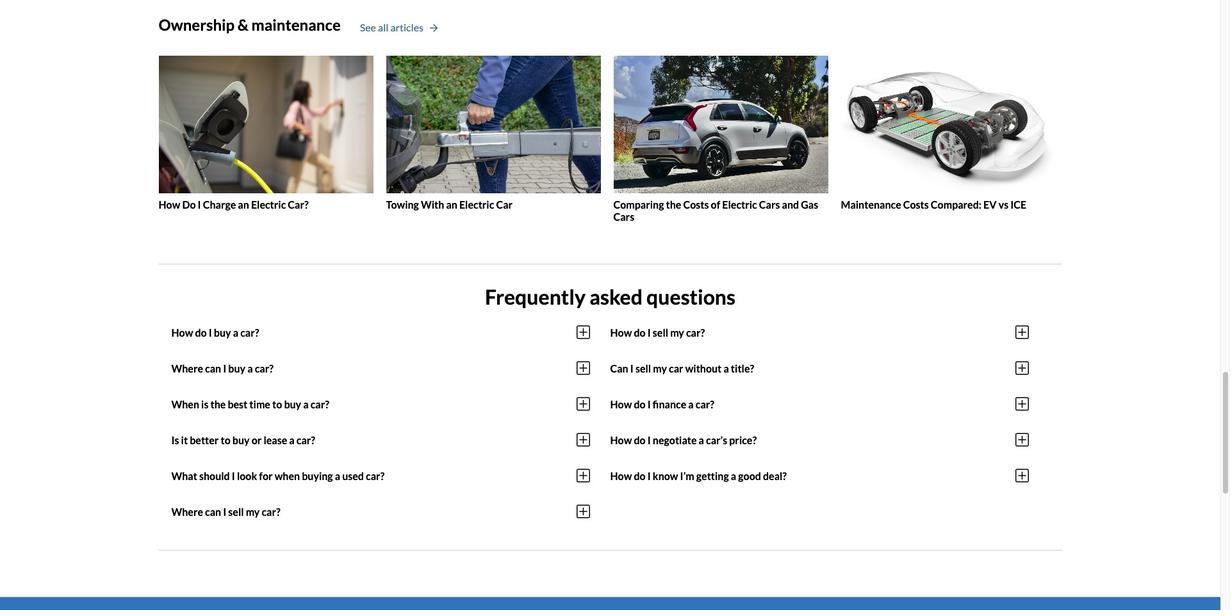 Task type: vqa. For each thing, say whether or not it's contained in the screenshot.
ICE
yes



Task type: describe. For each thing, give the bounding box(es) containing it.
used
[[342, 470, 364, 483]]

how do i negotiate a car's price?
[[611, 434, 757, 447]]

how for how do i sell my car?
[[611, 327, 632, 339]]

do for buy
[[195, 327, 207, 339]]

is it better to buy or lease a car?
[[171, 434, 315, 447]]

should
[[199, 470, 230, 483]]

how do i finance a car?
[[611, 399, 715, 411]]

buying
[[302, 470, 333, 483]]

how do i finance a car? button
[[611, 387, 1029, 423]]

arrow right image
[[430, 24, 438, 33]]

car? up where can i buy a car?
[[240, 327, 259, 339]]

how do i sell my car?
[[611, 327, 705, 339]]

asked
[[590, 285, 643, 310]]

how do i know i'm getting a good deal? button
[[611, 458, 1029, 494]]

lease
[[264, 434, 287, 447]]

a inside where can i buy a car? dropdown button
[[248, 363, 253, 375]]

do for finance
[[634, 399, 646, 411]]

charge
[[203, 198, 236, 211]]

how do i sell my car? button
[[611, 315, 1029, 351]]

car?
[[288, 198, 309, 211]]

car? down questions
[[686, 327, 705, 339]]

i for how do i know i'm getting a good deal?
[[648, 470, 651, 483]]

a inside what should i look for when buying a used car? dropdown button
[[335, 470, 340, 483]]

&
[[238, 15, 249, 34]]

buy left or
[[233, 434, 250, 447]]

good
[[739, 470, 761, 483]]

all
[[378, 21, 389, 33]]

how for how do i negotiate a car's price?
[[611, 434, 632, 447]]

can i sell my car without a title?
[[611, 363, 755, 375]]

negotiate
[[653, 434, 697, 447]]

frequently
[[485, 285, 586, 310]]

do
[[182, 198, 196, 211]]

is
[[171, 434, 179, 447]]

a inside how do i buy a car? dropdown button
[[233, 327, 238, 339]]

ownership
[[159, 15, 235, 34]]

car
[[496, 198, 513, 211]]

plus square image for what should i look for when buying a used car?
[[577, 469, 590, 484]]

i for how do i negotiate a car's price?
[[648, 434, 651, 447]]

comparing the costs of electric cars and gas cars link
[[614, 55, 828, 223]]

car? inside dropdown button
[[311, 399, 329, 411]]

what should i look for when buying a used car?
[[171, 470, 385, 483]]

how do i charge an electric car? image
[[159, 55, 373, 193]]

look
[[237, 470, 257, 483]]

ev
[[984, 198, 997, 211]]

a inside how do i finance a car? dropdown button
[[689, 399, 694, 411]]

better
[[190, 434, 219, 447]]

for
[[259, 470, 273, 483]]

can for sell
[[205, 506, 221, 518]]

it
[[181, 434, 188, 447]]

plus square image for can i sell my car without a title?
[[1016, 361, 1029, 376]]

do for negotiate
[[634, 434, 646, 447]]

compared:
[[931, 198, 982, 211]]

with
[[421, 198, 444, 211]]

where for where can i sell my car?
[[171, 506, 203, 518]]

how do i know i'm getting a good deal?
[[611, 470, 787, 483]]

sell for how do i sell my car?
[[653, 327, 669, 339]]

sell for where can i sell my car?
[[228, 506, 244, 518]]

getting
[[697, 470, 729, 483]]

or
[[252, 434, 262, 447]]

maintenance
[[841, 198, 902, 211]]

maintenance costs compared: ev vs ice link
[[841, 55, 1056, 211]]

costs inside comparing the costs of electric cars and gas cars
[[684, 198, 709, 211]]

towing with an electric car
[[386, 198, 513, 211]]

1 horizontal spatial cars
[[759, 198, 780, 211]]

the inside the when is the best time to buy a car? dropdown button
[[211, 399, 226, 411]]

best
[[228, 399, 248, 411]]

when
[[275, 470, 300, 483]]

electric inside comparing the costs of electric cars and gas cars
[[723, 198, 757, 211]]

what should i look for when buying a used car? button
[[171, 458, 590, 494]]

buy inside dropdown button
[[284, 399, 301, 411]]

my for where can i sell my car?
[[246, 506, 260, 518]]

and
[[782, 198, 799, 211]]

where can i buy a car?
[[171, 363, 274, 375]]

costs inside maintenance costs compared: ev vs ice link
[[904, 198, 929, 211]]

when is the best time to buy a car?
[[171, 399, 329, 411]]

towing
[[386, 198, 419, 211]]

1 electric from the left
[[251, 198, 286, 211]]

how for how do i buy a car?
[[171, 327, 193, 339]]

towing with an electric car image
[[386, 55, 601, 193]]

do for know
[[634, 470, 646, 483]]

how for how do i finance a car?
[[611, 399, 632, 411]]

how for how do i charge an electric car?
[[159, 198, 180, 211]]

the inside comparing the costs of electric cars and gas cars
[[666, 198, 682, 211]]



Task type: locate. For each thing, give the bounding box(es) containing it.
do for sell
[[634, 327, 646, 339]]

i for how do i buy a car?
[[209, 327, 212, 339]]

0 horizontal spatial the
[[211, 399, 226, 411]]

a left car's
[[699, 434, 704, 447]]

plus square image for is it better to buy or lease a car?
[[577, 433, 590, 448]]

my inside dropdown button
[[653, 363, 667, 375]]

cars
[[759, 198, 780, 211], [614, 211, 635, 223]]

an inside "towing with an electric car" link
[[446, 198, 458, 211]]

the right is
[[211, 399, 226, 411]]

how inside how do i negotiate a car's price? dropdown button
[[611, 434, 632, 447]]

i left know
[[648, 470, 651, 483]]

plus square image for where can i buy a car?
[[577, 361, 590, 376]]

cars left and
[[759, 198, 780, 211]]

vs
[[999, 198, 1009, 211]]

cars down comparing
[[614, 211, 635, 223]]

title?
[[731, 363, 755, 375]]

2 electric from the left
[[460, 198, 494, 211]]

is
[[201, 399, 209, 411]]

i for how do i charge an electric car?
[[198, 198, 201, 211]]

where up when
[[171, 363, 203, 375]]

can for buy
[[205, 363, 221, 375]]

i for how do i finance a car?
[[648, 399, 651, 411]]

buy
[[214, 327, 231, 339], [228, 363, 246, 375], [284, 399, 301, 411], [233, 434, 250, 447]]

2 horizontal spatial my
[[671, 327, 684, 339]]

can i sell my car without a title? button
[[611, 351, 1029, 387]]

sell right "can"
[[636, 363, 651, 375]]

time
[[250, 399, 270, 411]]

electric
[[251, 198, 286, 211], [460, 198, 494, 211], [723, 198, 757, 211]]

1 horizontal spatial costs
[[904, 198, 929, 211]]

where down the what
[[171, 506, 203, 518]]

i for where can i buy a car?
[[223, 363, 226, 375]]

how inside how do i know i'm getting a good deal? dropdown button
[[611, 470, 632, 483]]

my left car
[[653, 363, 667, 375]]

i left negotiate
[[648, 434, 651, 447]]

0 vertical spatial my
[[671, 327, 684, 339]]

plus square image for when is the best time to buy a car?
[[577, 397, 590, 412]]

0 vertical spatial can
[[205, 363, 221, 375]]

car? right the time
[[311, 399, 329, 411]]

0 vertical spatial sell
[[653, 327, 669, 339]]

comparing the costs of electric cars and gas cars
[[614, 198, 819, 223]]

plus square image inside where can i buy a car? dropdown button
[[577, 361, 590, 376]]

how do i buy a car? button
[[171, 315, 590, 351]]

i inside dropdown button
[[631, 363, 634, 375]]

a right finance
[[689, 399, 694, 411]]

when
[[171, 399, 199, 411]]

of
[[711, 198, 721, 211]]

i'm
[[680, 470, 695, 483]]

how up where can i buy a car?
[[171, 327, 193, 339]]

1 costs from the left
[[684, 198, 709, 211]]

0 vertical spatial where
[[171, 363, 203, 375]]

a right lease
[[289, 434, 295, 447]]

how
[[159, 198, 180, 211], [171, 327, 193, 339], [611, 327, 632, 339], [611, 399, 632, 411], [611, 434, 632, 447], [611, 470, 632, 483]]

price?
[[730, 434, 757, 447]]

know
[[653, 470, 678, 483]]

the
[[666, 198, 682, 211], [211, 399, 226, 411]]

i for what should i look for when buying a used car?
[[232, 470, 235, 483]]

a right the time
[[303, 399, 309, 411]]

0 vertical spatial plus square image
[[1016, 325, 1029, 341]]

i down should
[[223, 506, 226, 518]]

1 vertical spatial sell
[[636, 363, 651, 375]]

1 can from the top
[[205, 363, 221, 375]]

how left do
[[159, 198, 180, 211]]

0 horizontal spatial sell
[[228, 506, 244, 518]]

0 horizontal spatial costs
[[684, 198, 709, 211]]

car? right finance
[[696, 399, 715, 411]]

car's
[[706, 434, 728, 447]]

can down how do i buy a car?
[[205, 363, 221, 375]]

maintenance costs compared: ev vs ice image
[[841, 55, 1056, 193]]

plus square image for how do i finance a car?
[[1016, 397, 1029, 412]]

2 vertical spatial plus square image
[[577, 433, 590, 448]]

a
[[233, 327, 238, 339], [248, 363, 253, 375], [724, 363, 729, 375], [303, 399, 309, 411], [689, 399, 694, 411], [289, 434, 295, 447], [699, 434, 704, 447], [335, 470, 340, 483], [731, 470, 737, 483]]

where can i buy a car? button
[[171, 351, 590, 387]]

to right better
[[221, 434, 231, 447]]

plus square image for how do i know i'm getting a good deal?
[[1016, 469, 1029, 484]]

a inside how do i know i'm getting a good deal? dropdown button
[[731, 470, 737, 483]]

maintenance costs compared: ev vs ice
[[841, 198, 1027, 211]]

car? down 'for'
[[262, 506, 281, 518]]

can down should
[[205, 506, 221, 518]]

deal?
[[763, 470, 787, 483]]

1 horizontal spatial the
[[666, 198, 682, 211]]

do down asked
[[634, 327, 646, 339]]

1 vertical spatial where
[[171, 506, 203, 518]]

an right charge
[[238, 198, 249, 211]]

plus square image inside how do i sell my car? dropdown button
[[1016, 325, 1029, 341]]

gas
[[801, 198, 819, 211]]

see all articles link
[[360, 20, 438, 35]]

where can i sell my car? button
[[171, 494, 590, 530]]

sell inside dropdown button
[[636, 363, 651, 375]]

0 horizontal spatial electric
[[251, 198, 286, 211]]

1 horizontal spatial electric
[[460, 198, 494, 211]]

plus square image for how do i sell my car?
[[1016, 325, 1029, 341]]

2 vertical spatial sell
[[228, 506, 244, 518]]

how up "can"
[[611, 327, 632, 339]]

how left know
[[611, 470, 632, 483]]

ownership & maintenance
[[159, 15, 341, 34]]

where for where can i buy a car?
[[171, 363, 203, 375]]

to inside dropdown button
[[221, 434, 231, 447]]

questions
[[647, 285, 736, 310]]

ice
[[1011, 198, 1027, 211]]

buy right the time
[[284, 399, 301, 411]]

without
[[686, 363, 722, 375]]

2 horizontal spatial sell
[[653, 327, 669, 339]]

car? right 'used'
[[366, 470, 385, 483]]

a up 'when is the best time to buy a car?' at the left
[[248, 363, 253, 375]]

i for how do i sell my car?
[[648, 327, 651, 339]]

plus square image inside what should i look for when buying a used car? dropdown button
[[577, 469, 590, 484]]

a inside can i sell my car without a title? dropdown button
[[724, 363, 729, 375]]

a up where can i buy a car?
[[233, 327, 238, 339]]

0 horizontal spatial cars
[[614, 211, 635, 223]]

1 vertical spatial can
[[205, 506, 221, 518]]

1 horizontal spatial to
[[272, 399, 282, 411]]

plus square image inside can i sell my car without a title? dropdown button
[[1016, 361, 1029, 376]]

how inside how do i finance a car? dropdown button
[[611, 399, 632, 411]]

i for where can i sell my car?
[[223, 506, 226, 518]]

i right do
[[198, 198, 201, 211]]

a inside is it better to buy or lease a car? dropdown button
[[289, 434, 295, 447]]

costs
[[684, 198, 709, 211], [904, 198, 929, 211]]

how left negotiate
[[611, 434, 632, 447]]

plus square image inside how do i know i'm getting a good deal? dropdown button
[[1016, 469, 1029, 484]]

2 vertical spatial my
[[246, 506, 260, 518]]

1 vertical spatial my
[[653, 363, 667, 375]]

a inside how do i negotiate a car's price? dropdown button
[[699, 434, 704, 447]]

electric left car?
[[251, 198, 286, 211]]

0 vertical spatial the
[[666, 198, 682, 211]]

car? right lease
[[297, 434, 315, 447]]

costs left compared:
[[904, 198, 929, 211]]

0 horizontal spatial to
[[221, 434, 231, 447]]

a inside the when is the best time to buy a car? dropdown button
[[303, 399, 309, 411]]

how down "can"
[[611, 399, 632, 411]]

my for how do i sell my car?
[[671, 327, 684, 339]]

a left title?
[[724, 363, 729, 375]]

1 vertical spatial plus square image
[[577, 361, 590, 376]]

plus square image for how do i buy a car?
[[577, 325, 590, 341]]

my down look
[[246, 506, 260, 518]]

how inside how do i sell my car? dropdown button
[[611, 327, 632, 339]]

to inside dropdown button
[[272, 399, 282, 411]]

buy up where can i buy a car?
[[214, 327, 231, 339]]

buy up best
[[228, 363, 246, 375]]

see all articles
[[360, 21, 424, 33]]

plus square image for how do i negotiate a car's price?
[[1016, 433, 1029, 448]]

1 horizontal spatial an
[[446, 198, 458, 211]]

plus square image inside how do i buy a car? dropdown button
[[577, 325, 590, 341]]

0 vertical spatial to
[[272, 399, 282, 411]]

an
[[238, 198, 249, 211], [446, 198, 458, 211]]

plus square image inside where can i sell my car? dropdown button
[[577, 505, 590, 520]]

where
[[171, 363, 203, 375], [171, 506, 203, 518]]

comparing the costs of electric cars and gas cars image
[[614, 55, 828, 193]]

costs left the of
[[684, 198, 709, 211]]

i up can i sell my car without a title?
[[648, 327, 651, 339]]

2 costs from the left
[[904, 198, 929, 211]]

the right comparing
[[666, 198, 682, 211]]

towing with an electric car link
[[386, 55, 601, 211]]

2 horizontal spatial electric
[[723, 198, 757, 211]]

1 horizontal spatial my
[[653, 363, 667, 375]]

1 vertical spatial to
[[221, 434, 231, 447]]

what
[[171, 470, 197, 483]]

how for how do i know i'm getting a good deal?
[[611, 470, 632, 483]]

plus square image
[[1016, 325, 1029, 341], [577, 361, 590, 376], [577, 433, 590, 448]]

my up car
[[671, 327, 684, 339]]

electric right the of
[[723, 198, 757, 211]]

1 vertical spatial the
[[211, 399, 226, 411]]

0 horizontal spatial an
[[238, 198, 249, 211]]

car? up the time
[[255, 363, 274, 375]]

do left know
[[634, 470, 646, 483]]

2 an from the left
[[446, 198, 458, 211]]

i up where can i buy a car?
[[209, 327, 212, 339]]

do up where can i buy a car?
[[195, 327, 207, 339]]

plus square image inside is it better to buy or lease a car? dropdown button
[[577, 433, 590, 448]]

car
[[669, 363, 684, 375]]

how do i buy a car?
[[171, 327, 259, 339]]

see
[[360, 21, 376, 33]]

i
[[198, 198, 201, 211], [209, 327, 212, 339], [648, 327, 651, 339], [223, 363, 226, 375], [631, 363, 634, 375], [648, 399, 651, 411], [648, 434, 651, 447], [232, 470, 235, 483], [648, 470, 651, 483], [223, 506, 226, 518]]

i left look
[[232, 470, 235, 483]]

is it better to buy or lease a car? button
[[171, 423, 590, 458]]

0 horizontal spatial my
[[246, 506, 260, 518]]

a left 'used'
[[335, 470, 340, 483]]

articles
[[391, 21, 424, 33]]

2 where from the top
[[171, 506, 203, 518]]

1 horizontal spatial sell
[[636, 363, 651, 375]]

my
[[671, 327, 684, 339], [653, 363, 667, 375], [246, 506, 260, 518]]

finance
[[653, 399, 687, 411]]

2 can from the top
[[205, 506, 221, 518]]

a left good
[[731, 470, 737, 483]]

sell up can i sell my car without a title?
[[653, 327, 669, 339]]

to right the time
[[272, 399, 282, 411]]

to
[[272, 399, 282, 411], [221, 434, 231, 447]]

can
[[205, 363, 221, 375], [205, 506, 221, 518]]

plus square image
[[577, 325, 590, 341], [1016, 361, 1029, 376], [577, 397, 590, 412], [1016, 397, 1029, 412], [1016, 433, 1029, 448], [577, 469, 590, 484], [1016, 469, 1029, 484], [577, 505, 590, 520]]

how inside how do i buy a car? dropdown button
[[171, 327, 193, 339]]

frequently asked questions
[[485, 285, 736, 310]]

1 an from the left
[[238, 198, 249, 211]]

sell
[[653, 327, 669, 339], [636, 363, 651, 375], [228, 506, 244, 518]]

can
[[611, 363, 629, 375]]

i down how do i buy a car?
[[223, 363, 226, 375]]

i right "can"
[[631, 363, 634, 375]]

do left negotiate
[[634, 434, 646, 447]]

1 where from the top
[[171, 363, 203, 375]]

how inside how do i charge an electric car? link
[[159, 198, 180, 211]]

do left finance
[[634, 399, 646, 411]]

maintenance
[[252, 15, 341, 34]]

plus square image inside the when is the best time to buy a car? dropdown button
[[577, 397, 590, 412]]

3 electric from the left
[[723, 198, 757, 211]]

where can i sell my car?
[[171, 506, 281, 518]]

how do i negotiate a car's price? button
[[611, 423, 1029, 458]]

an inside how do i charge an electric car? link
[[238, 198, 249, 211]]

an right the 'with'
[[446, 198, 458, 211]]

how do i charge an electric car?
[[159, 198, 309, 211]]

plus square image inside how do i negotiate a car's price? dropdown button
[[1016, 433, 1029, 448]]

electric left car
[[460, 198, 494, 211]]

plus square image inside how do i finance a car? dropdown button
[[1016, 397, 1029, 412]]

sell down look
[[228, 506, 244, 518]]

when is the best time to buy a car? button
[[171, 387, 590, 423]]

car?
[[240, 327, 259, 339], [686, 327, 705, 339], [255, 363, 274, 375], [311, 399, 329, 411], [696, 399, 715, 411], [297, 434, 315, 447], [366, 470, 385, 483], [262, 506, 281, 518]]

plus square image for where can i sell my car?
[[577, 505, 590, 520]]

i left finance
[[648, 399, 651, 411]]

how do i charge an electric car? link
[[159, 55, 373, 211]]

do
[[195, 327, 207, 339], [634, 327, 646, 339], [634, 399, 646, 411], [634, 434, 646, 447], [634, 470, 646, 483]]

comparing
[[614, 198, 664, 211]]



